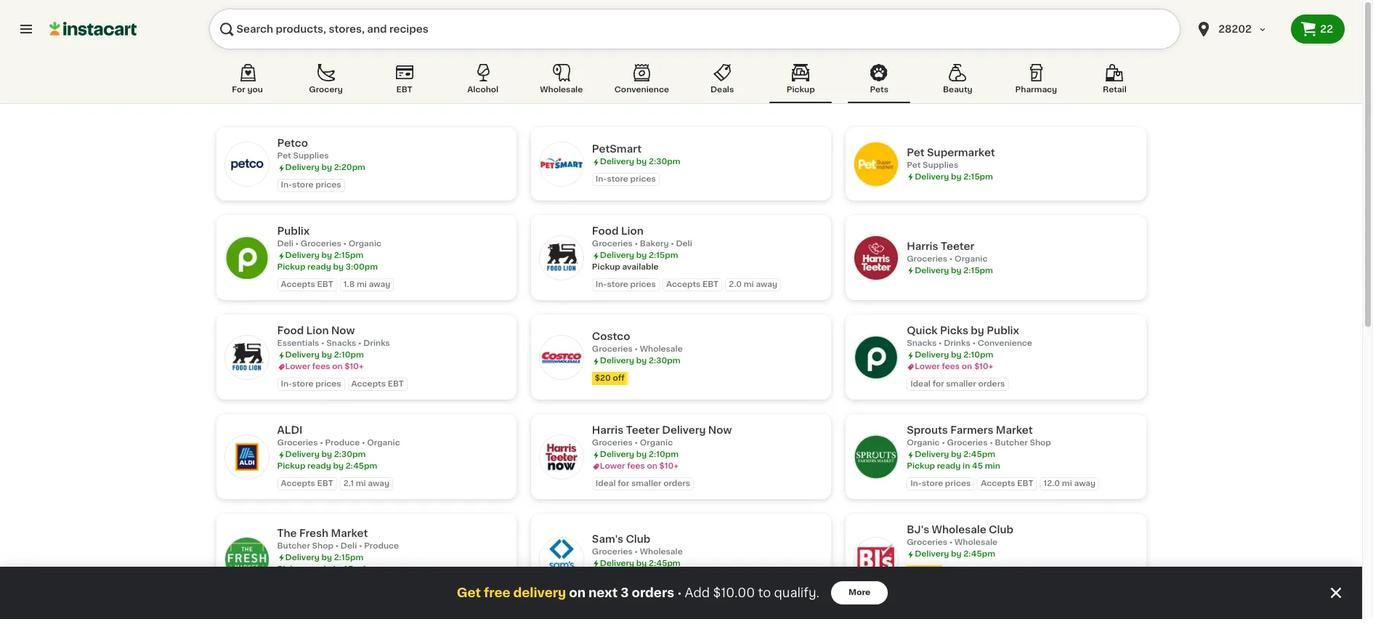 Task type: describe. For each thing, give the bounding box(es) containing it.
you
[[247, 86, 263, 94]]

in for fresh
[[333, 565, 341, 573]]

28202 button
[[1196, 9, 1283, 49]]

3
[[621, 587, 629, 599]]

by down food lion now essentials • snacks • drinks
[[322, 351, 332, 359]]

pharmacy button
[[1006, 61, 1068, 103]]

available
[[623, 263, 659, 271]]

groceries inside harris teeter groceries • organic
[[907, 255, 948, 263]]

the fresh market butcher shop • deli • produce
[[277, 528, 399, 550]]

off for costco
[[613, 374, 625, 382]]

orders for delivery
[[664, 480, 691, 488]]

quick picks by publix image
[[855, 335, 899, 379]]

now inside food lion now essentials • snacks • drinks
[[331, 326, 355, 336]]

• inside bj's wholesale club groceries • wholesale
[[950, 539, 953, 547]]

costco groceries • wholesale
[[592, 331, 683, 353]]

by down bj's wholesale club groceries • wholesale
[[952, 550, 962, 558]]

pets
[[870, 86, 889, 94]]

delivery by 2:15pm down 'pet supermarket pet supplies'
[[915, 173, 994, 181]]

lower for harris
[[600, 462, 625, 470]]

accepts ebt down pickup ready by 2:45pm
[[281, 480, 333, 488]]

accepts for food lion now
[[352, 380, 386, 388]]

pickup for sprouts farmers market
[[907, 462, 936, 470]]

organic inside sprouts farmers market organic • groceries • butcher shop
[[907, 439, 940, 447]]

2:45pm up 2.1 mi away
[[346, 462, 378, 470]]

bakery
[[640, 240, 669, 248]]

club inside sam's club groceries • wholesale
[[626, 534, 651, 544]]

petco pet supplies
[[277, 138, 329, 160]]

food lion groceries • bakery • deli
[[592, 226, 693, 248]]

aldi image
[[225, 435, 269, 479]]

accepts down pickup ready by 3:00pm in the top of the page
[[281, 281, 315, 289]]

club inside bj's wholesale club groceries • wholesale
[[989, 525, 1014, 535]]

more
[[849, 589, 871, 597]]

butcher inside the fresh market butcher shop • deli • produce
[[277, 542, 310, 550]]

next
[[589, 587, 618, 599]]

sprouts
[[907, 425, 948, 435]]

petco image
[[225, 142, 269, 186]]

away for 2.0 mi away
[[756, 281, 778, 289]]

2:10pm for now
[[334, 351, 364, 359]]

ready for fresh
[[308, 565, 331, 573]]

aldi
[[277, 425, 303, 435]]

by up 1.8
[[333, 263, 344, 271]]

market for the fresh market
[[331, 528, 368, 538]]

lower fees on $10+ for lion
[[285, 363, 364, 371]]

by up 2.1
[[333, 462, 344, 470]]

in- down petsmart
[[596, 175, 607, 183]]

store for sprouts farmers market
[[922, 480, 944, 488]]

food lion image
[[540, 236, 584, 279]]

accepts ebt down pickup ready by 3:00pm in the top of the page
[[281, 281, 333, 289]]

groceries inside costco groceries • wholesale
[[592, 345, 633, 353]]

pickup for the fresh market
[[277, 565, 306, 573]]

in-store prices for sprouts farmers market
[[911, 480, 971, 488]]

teeter for groceries
[[941, 241, 975, 251]]

petco
[[277, 138, 308, 148]]

by down the harris teeter delivery now groceries • organic
[[637, 451, 647, 459]]

supplies inside petco pet supplies
[[293, 152, 329, 160]]

quick
[[907, 326, 938, 336]]

0 vertical spatial 2:30pm
[[649, 158, 681, 166]]

0 vertical spatial delivery by 2:45pm
[[915, 451, 996, 459]]

aldi groceries • produce • organic
[[277, 425, 400, 447]]

organic inside the harris teeter delivery now groceries • organic
[[640, 439, 673, 447]]

pickup inside pickup button
[[787, 86, 815, 94]]

accepts ebt for food lion now
[[352, 380, 404, 388]]

wholesale inside costco groceries • wholesale
[[640, 345, 683, 353]]

2:15pm down harris teeter groceries • organic
[[964, 266, 994, 274]]

min for farmers
[[985, 462, 1001, 470]]

harris teeter groceries • organic
[[907, 241, 988, 263]]

essentials
[[277, 339, 319, 347]]

3:00pm
[[346, 263, 378, 271]]

1.8
[[344, 281, 355, 289]]

pickup ready by 2:45pm
[[277, 462, 378, 470]]

on inside get free delivery on next 3 orders • add $10.00 to qualify.
[[569, 587, 586, 599]]

shop inside the fresh market butcher shop • deli • produce
[[312, 542, 334, 550]]

mi for 1.8
[[357, 281, 367, 289]]

by left "2:20pm"
[[322, 164, 332, 172]]

2:15pm for food lion
[[649, 251, 679, 259]]

smaller for teeter
[[632, 480, 662, 488]]

supermarket
[[928, 147, 996, 157]]

beauty button
[[927, 61, 989, 103]]

store down petsmart
[[607, 175, 629, 183]]

publix deli • groceries • organic
[[277, 226, 382, 248]]

petsmart
[[592, 144, 642, 154]]

drinks inside food lion now essentials • snacks • drinks
[[364, 339, 390, 347]]

22
[[1321, 24, 1334, 34]]

accepts ebt for food lion
[[666, 281, 719, 289]]

by up available
[[637, 251, 647, 259]]

sam's club image
[[540, 538, 584, 581]]

prices down delivery by 2:20pm
[[316, 181, 341, 189]]

fresh
[[299, 528, 329, 538]]

farmers
[[951, 425, 994, 435]]

min for fresh
[[355, 565, 371, 573]]

fees for lion
[[312, 363, 330, 371]]

drinks inside quick picks by publix snacks • drinks • convenience
[[944, 339, 971, 347]]

retail
[[1103, 86, 1127, 94]]

delivery by 2:45pm for sam's club
[[600, 559, 681, 567]]

bj's wholesale club groceries • wholesale
[[907, 525, 1014, 547]]

groceries inside food lion groceries • bakery • deli
[[592, 240, 633, 248]]

2:20pm
[[334, 164, 366, 172]]

in-store prices down delivery by 2:20pm
[[281, 181, 341, 189]]

by inside quick picks by publix snacks • drinks • convenience
[[971, 326, 985, 336]]

ebt button
[[373, 61, 436, 103]]

sam's
[[592, 534, 624, 544]]

• inside costco groceries • wholesale
[[635, 345, 638, 353]]

$10
[[595, 577, 609, 585]]

by up pickup ready by 2:45pm
[[322, 451, 332, 459]]

store for food lion now
[[292, 380, 314, 388]]

pickup ready by 3:00pm
[[277, 263, 378, 271]]

2:10pm for delivery
[[649, 451, 679, 459]]

2:45pm down sam's club groceries • wholesale
[[649, 559, 681, 567]]

food for food lion now
[[277, 326, 304, 336]]

accepts ebt for sprouts farmers market
[[981, 480, 1034, 488]]

pickup ready in 45 min for farmers
[[907, 462, 1001, 470]]

mi for 2.1
[[356, 480, 366, 488]]

in-store prices down petsmart
[[596, 175, 656, 183]]

now inside the harris teeter delivery now groceries • organic
[[709, 425, 732, 435]]

2 vertical spatial 2:30pm
[[334, 451, 366, 459]]

pickup button
[[770, 61, 832, 103]]

2.1
[[344, 480, 354, 488]]

2:15pm for the fresh market
[[334, 554, 364, 562]]

teeter for delivery
[[626, 425, 660, 435]]

pickup for publix
[[277, 263, 306, 271]]

organic inside harris teeter groceries • organic
[[955, 255, 988, 263]]

orders inside get free delivery on next 3 orders • add $10.00 to qualify.
[[632, 587, 675, 599]]

by down 'pet supermarket pet supplies'
[[952, 173, 962, 181]]

prices for sprouts farmers market
[[946, 480, 971, 488]]

free
[[484, 587, 511, 599]]

lion for now
[[306, 326, 329, 336]]

harris teeter delivery now groceries • organic
[[592, 425, 732, 447]]

convenience button
[[609, 61, 675, 103]]

45 for fresh
[[343, 565, 353, 573]]

shop categories tab list
[[216, 61, 1147, 103]]

for for harris
[[618, 480, 630, 488]]

by down costco groceries • wholesale
[[637, 357, 647, 365]]

2:15pm down supermarket
[[964, 173, 994, 181]]

prices for food lion
[[631, 281, 656, 289]]

deli inside publix deli • groceries • organic
[[277, 240, 294, 248]]

pet supermarket image
[[855, 142, 899, 186]]

$10+ for by
[[975, 363, 994, 371]]

in for farmers
[[963, 462, 971, 470]]

petsmart image
[[540, 142, 584, 186]]

treatment tracker modal dialog
[[0, 567, 1363, 619]]

publix image
[[225, 236, 269, 279]]

orders for by
[[979, 380, 1006, 388]]

sprouts farmers market organic • groceries • butcher shop
[[907, 425, 1052, 447]]

ideal for smaller orders for teeter
[[596, 480, 691, 488]]

produce inside aldi groceries • produce • organic
[[325, 439, 360, 447]]

to
[[758, 587, 771, 599]]

fees for picks
[[942, 363, 960, 371]]

lower for food
[[285, 363, 310, 371]]

accepts for sprouts farmers market
[[981, 480, 1016, 488]]

picks
[[941, 326, 969, 336]]

groceries inside aldi groceries • produce • organic
[[277, 439, 318, 447]]

for you button
[[216, 61, 279, 103]]

produce inside the fresh market butcher shop • deli • produce
[[364, 542, 399, 550]]

pickup for aldi
[[277, 462, 306, 470]]

alcohol button
[[452, 61, 514, 103]]

deli for market
[[341, 542, 357, 550]]

groceries inside the harris teeter delivery now groceries • organic
[[592, 439, 633, 447]]

pickup available
[[592, 263, 659, 271]]

fees for teeter
[[627, 462, 645, 470]]

get
[[457, 587, 481, 599]]

ready for deli
[[308, 263, 331, 271]]

harris for groceries
[[907, 241, 939, 251]]

by down petsmart
[[637, 158, 647, 166]]

1 vertical spatial 2:30pm
[[649, 357, 681, 365]]

delivery by 2:10pm for teeter
[[600, 451, 679, 459]]

lower fees on $10+ for picks
[[915, 363, 994, 371]]

ready for groceries
[[308, 462, 331, 470]]

food for food lion
[[592, 226, 619, 236]]

sam's club groceries • wholesale
[[592, 534, 683, 556]]

more button
[[832, 581, 888, 605]]

1 vertical spatial delivery by 2:30pm
[[600, 357, 681, 365]]

pharmacy
[[1016, 86, 1058, 94]]



Task type: locate. For each thing, give the bounding box(es) containing it.
by down quick picks by publix snacks • drinks • convenience
[[952, 351, 962, 359]]

1 vertical spatial now
[[709, 425, 732, 435]]

1 horizontal spatial $20
[[910, 568, 926, 576]]

0 horizontal spatial $20 off
[[595, 374, 625, 382]]

by down harris teeter groceries • organic
[[952, 266, 962, 274]]

prices up bj's wholesale club groceries • wholesale
[[946, 480, 971, 488]]

deli inside food lion groceries • bakery • deli
[[676, 240, 693, 248]]

ebt inside ebt button
[[397, 86, 413, 94]]

12.0
[[1044, 480, 1061, 488]]

produce down 2.1 mi away
[[364, 542, 399, 550]]

away for 1.8 mi away
[[369, 281, 391, 289]]

0 horizontal spatial supplies
[[293, 152, 329, 160]]

1 snacks from the left
[[327, 339, 356, 347]]

orders right 3 on the left bottom
[[632, 587, 675, 599]]

1 horizontal spatial lower
[[600, 462, 625, 470]]

by right picks
[[971, 326, 985, 336]]

2:30pm
[[649, 158, 681, 166], [649, 357, 681, 365], [334, 451, 366, 459]]

in-
[[596, 175, 607, 183], [281, 181, 292, 189], [596, 281, 607, 289], [281, 380, 292, 388], [911, 480, 922, 488]]

snacks
[[327, 339, 356, 347], [907, 339, 937, 347]]

convenience inside quick picks by publix snacks • drinks • convenience
[[978, 339, 1033, 347]]

delivery by 2:10pm for lion
[[285, 351, 364, 359]]

off for sam's club
[[611, 577, 623, 585]]

12.0 mi away
[[1044, 480, 1096, 488]]

0 horizontal spatial $10+
[[345, 363, 364, 371]]

harris right harris teeter delivery now image
[[592, 425, 624, 435]]

delivery by 2:10pm for picks
[[915, 351, 994, 359]]

smaller for picks
[[947, 380, 977, 388]]

2 snacks from the left
[[907, 339, 937, 347]]

market inside the fresh market butcher shop • deli • produce
[[331, 528, 368, 538]]

2 vertical spatial orders
[[632, 587, 675, 599]]

0 horizontal spatial $20
[[595, 374, 611, 382]]

0 vertical spatial smaller
[[947, 380, 977, 388]]

1 vertical spatial min
[[355, 565, 371, 573]]

harris teeter delivery now image
[[540, 435, 584, 479]]

delivery by 2:15pm up available
[[600, 251, 679, 259]]

convenience inside button
[[615, 86, 669, 94]]

pickup for food lion
[[592, 263, 621, 271]]

0 horizontal spatial lower
[[285, 363, 310, 371]]

2 horizontal spatial lower fees on $10+
[[915, 363, 994, 371]]

0 vertical spatial $20
[[595, 374, 611, 382]]

0 horizontal spatial smaller
[[632, 480, 662, 488]]

0 horizontal spatial pickup ready in 45 min
[[277, 565, 371, 573]]

teeter inside the harris teeter delivery now groceries • organic
[[626, 425, 660, 435]]

0 horizontal spatial harris
[[592, 425, 624, 435]]

by down farmers
[[952, 451, 962, 459]]

$10+ for delivery
[[660, 462, 679, 470]]

pickup
[[787, 86, 815, 94], [277, 263, 306, 271], [592, 263, 621, 271], [277, 462, 306, 470], [907, 462, 936, 470], [277, 565, 306, 573]]

0 horizontal spatial convenience
[[615, 86, 669, 94]]

alcohol
[[468, 86, 499, 94]]

accepts ebt left '2.0'
[[666, 281, 719, 289]]

publix right picks
[[987, 326, 1020, 336]]

store
[[607, 175, 629, 183], [292, 181, 314, 189], [607, 281, 629, 289], [292, 380, 314, 388], [922, 480, 944, 488]]

snacks inside food lion now essentials • snacks • drinks
[[327, 339, 356, 347]]

organic inside aldi groceries • produce • organic
[[367, 439, 400, 447]]

ready down publix deli • groceries • organic
[[308, 263, 331, 271]]

$20 for costco
[[595, 374, 611, 382]]

0 horizontal spatial ideal
[[596, 480, 616, 488]]

1 horizontal spatial convenience
[[978, 339, 1033, 347]]

0 horizontal spatial publix
[[277, 226, 310, 236]]

ideal for smaller orders for picks
[[911, 380, 1006, 388]]

2:45pm down sprouts farmers market organic • groceries • butcher shop
[[964, 451, 996, 459]]

• inside the harris teeter delivery now groceries • organic
[[635, 439, 638, 447]]

accepts down pickup ready by 2:45pm
[[281, 480, 315, 488]]

fees down quick picks by publix snacks • drinks • convenience
[[942, 363, 960, 371]]

away down 3:00pm
[[369, 281, 391, 289]]

1 horizontal spatial deli
[[341, 542, 357, 550]]

2 horizontal spatial deli
[[676, 240, 693, 248]]

away for 2.1 mi away
[[368, 480, 390, 488]]

0 vertical spatial produce
[[325, 439, 360, 447]]

off for bj's wholesale club
[[928, 568, 940, 576]]

drinks down picks
[[944, 339, 971, 347]]

28202 button
[[1187, 9, 1292, 49]]

on for lion
[[332, 363, 343, 371]]

groceries right harris teeter delivery now image
[[592, 439, 633, 447]]

delivery
[[514, 587, 566, 599]]

accepts down "bakery"
[[666, 281, 701, 289]]

in- down essentials
[[281, 380, 292, 388]]

for up sprouts
[[933, 380, 945, 388]]

deli down 2.1
[[341, 542, 357, 550]]

1 horizontal spatial fees
[[627, 462, 645, 470]]

0 vertical spatial shop
[[1030, 439, 1052, 447]]

harris inside the harris teeter delivery now groceries • organic
[[592, 425, 624, 435]]

food up pickup available
[[592, 226, 619, 236]]

groceries down aldi
[[277, 439, 318, 447]]

1 vertical spatial publix
[[987, 326, 1020, 336]]

publix inside quick picks by publix snacks • drinks • convenience
[[987, 326, 1020, 336]]

prices for food lion now
[[316, 380, 341, 388]]

shop
[[1030, 439, 1052, 447], [312, 542, 334, 550]]

retail button
[[1084, 61, 1147, 103]]

0 vertical spatial harris
[[907, 241, 939, 251]]

deals button
[[691, 61, 754, 103]]

store up bj's
[[922, 480, 944, 488]]

on for picks
[[962, 363, 973, 371]]

2 vertical spatial off
[[611, 577, 623, 585]]

delivery by 2:15pm for the fresh market
[[285, 554, 364, 562]]

lower down essentials
[[285, 363, 310, 371]]

beauty
[[943, 86, 973, 94]]

food
[[592, 226, 619, 236], [277, 326, 304, 336]]

away for 12.0 mi away
[[1075, 480, 1096, 488]]

1 vertical spatial market
[[331, 528, 368, 538]]

2.0
[[729, 281, 742, 289]]

lion inside food lion groceries • bakery • deli
[[621, 226, 644, 236]]

$20 off
[[595, 374, 625, 382], [910, 568, 940, 576]]

get free delivery on next 3 orders • add $10.00 to qualify.
[[457, 587, 820, 599]]

0 vertical spatial min
[[985, 462, 1001, 470]]

store down delivery by 2:20pm
[[292, 181, 314, 189]]

1.8 mi away
[[344, 281, 391, 289]]

food inside food lion groceries • bakery • deli
[[592, 226, 619, 236]]

0 vertical spatial pickup ready in 45 min
[[907, 462, 1001, 470]]

1 horizontal spatial food
[[592, 226, 619, 236]]

0 vertical spatial ideal for smaller orders
[[911, 380, 1006, 388]]

ideal for quick picks by publix
[[911, 380, 931, 388]]

lion up "bakery"
[[621, 226, 644, 236]]

1 vertical spatial convenience
[[978, 339, 1033, 347]]

1 vertical spatial smaller
[[632, 480, 662, 488]]

fees down the harris teeter delivery now groceries • organic
[[627, 462, 645, 470]]

quick picks by publix snacks • drinks • convenience
[[907, 326, 1033, 347]]

snacks right essentials
[[327, 339, 356, 347]]

market inside sprouts farmers market organic • groceries • butcher shop
[[996, 425, 1033, 435]]

1 vertical spatial ideal
[[596, 480, 616, 488]]

1 vertical spatial for
[[618, 480, 630, 488]]

grocery
[[309, 86, 343, 94]]

lower down quick
[[915, 363, 940, 371]]

delivery inside the harris teeter delivery now groceries • organic
[[662, 425, 706, 435]]

1 horizontal spatial snacks
[[907, 339, 937, 347]]

market right fresh
[[331, 528, 368, 538]]

smaller
[[947, 380, 977, 388], [632, 480, 662, 488]]

supplies down supermarket
[[923, 161, 959, 169]]

delivery by 2:15pm down the fresh market butcher shop • deli • produce
[[285, 554, 364, 562]]

mi right 2.1
[[356, 480, 366, 488]]

pet
[[907, 147, 925, 157], [277, 152, 291, 160], [907, 161, 921, 169]]

2:45pm down bj's wholesale club groceries • wholesale
[[964, 550, 996, 558]]

1 horizontal spatial publix
[[987, 326, 1020, 336]]

in- down pickup available
[[596, 281, 607, 289]]

1 horizontal spatial in
[[963, 462, 971, 470]]

1 horizontal spatial pickup ready in 45 min
[[907, 462, 1001, 470]]

accepts ebt down food lion now essentials • snacks • drinks
[[352, 380, 404, 388]]

prices down petsmart
[[631, 175, 656, 183]]

bj's
[[907, 525, 930, 535]]

deli inside the fresh market butcher shop • deli • produce
[[341, 542, 357, 550]]

0 vertical spatial publix
[[277, 226, 310, 236]]

$20 off down costco
[[595, 374, 625, 382]]

0 horizontal spatial ideal for smaller orders
[[596, 480, 691, 488]]

on down the harris teeter delivery now groceries • organic
[[647, 462, 658, 470]]

2:15pm down the fresh market butcher shop • deli • produce
[[334, 554, 364, 562]]

groceries inside bj's wholesale club groceries • wholesale
[[907, 539, 948, 547]]

costco
[[592, 331, 631, 342]]

on for teeter
[[647, 462, 658, 470]]

$20 off for bj's wholesale club
[[910, 568, 940, 576]]

min
[[985, 462, 1001, 470], [355, 565, 371, 573]]

lower
[[285, 363, 310, 371], [915, 363, 940, 371], [600, 462, 625, 470]]

delivery by 2:30pm up pickup ready by 2:45pm
[[285, 451, 366, 459]]

ready down the fresh market butcher shop • deli • produce
[[308, 565, 331, 573]]

45 down sprouts farmers market organic • groceries • butcher shop
[[973, 462, 983, 470]]

1 vertical spatial $20
[[910, 568, 926, 576]]

mi for 12.0
[[1063, 480, 1073, 488]]

0 vertical spatial off
[[613, 374, 625, 382]]

2:15pm down "bakery"
[[649, 251, 679, 259]]

deals
[[711, 86, 734, 94]]

1 horizontal spatial produce
[[364, 542, 399, 550]]

1 horizontal spatial shop
[[1030, 439, 1052, 447]]

deli for groceries
[[676, 240, 693, 248]]

0 vertical spatial delivery by 2:30pm
[[600, 158, 681, 166]]

by down sam's club groceries • wholesale
[[637, 559, 647, 567]]

delivery by 2:45pm down farmers
[[915, 451, 996, 459]]

harris
[[907, 241, 939, 251], [592, 425, 624, 435]]

pickup ready in 45 min down the fresh market butcher shop • deli • produce
[[277, 565, 371, 573]]

groceries right harris teeter image
[[907, 255, 948, 263]]

0 horizontal spatial lower fees on $10+
[[285, 363, 364, 371]]

$10.00
[[713, 587, 755, 599]]

wholesale button
[[530, 61, 593, 103]]

2 drinks from the left
[[944, 339, 971, 347]]

2 horizontal spatial 2:10pm
[[964, 351, 994, 359]]

delivery by 2:30pm down petsmart
[[600, 158, 681, 166]]

for
[[933, 380, 945, 388], [618, 480, 630, 488]]

0 horizontal spatial 2:10pm
[[334, 351, 364, 359]]

0 horizontal spatial shop
[[312, 542, 334, 550]]

wholesale inside sam's club groceries • wholesale
[[640, 548, 683, 556]]

1 vertical spatial harris
[[592, 425, 624, 435]]

ideal up sprouts
[[911, 380, 931, 388]]

• inside sam's club groceries • wholesale
[[635, 548, 638, 556]]

away right 2.1
[[368, 480, 390, 488]]

food inside food lion now essentials • snacks • drinks
[[277, 326, 304, 336]]

delivery by 2:10pm
[[285, 351, 364, 359], [915, 351, 994, 359], [600, 451, 679, 459]]

0 horizontal spatial in
[[333, 565, 341, 573]]

sprouts farmers market image
[[855, 435, 899, 479]]

45 for farmers
[[973, 462, 983, 470]]

by down the fresh market butcher shop • deli • produce
[[322, 554, 332, 562]]

2.1 mi away
[[344, 480, 390, 488]]

1 horizontal spatial 45
[[973, 462, 983, 470]]

harris for delivery
[[592, 425, 624, 435]]

costco image
[[540, 335, 584, 379]]

0 horizontal spatial lion
[[306, 326, 329, 336]]

for
[[232, 86, 245, 94]]

pet supermarket pet supplies
[[907, 147, 996, 169]]

qualify.
[[774, 587, 820, 599]]

on
[[332, 363, 343, 371], [962, 363, 973, 371], [647, 462, 658, 470], [569, 587, 586, 599]]

ideal for smaller orders down the harris teeter delivery now groceries • organic
[[596, 480, 691, 488]]

groceries up pickup ready by 3:00pm in the top of the page
[[301, 240, 341, 248]]

the
[[277, 528, 297, 538]]

$10+ for now
[[345, 363, 364, 371]]

1 vertical spatial orders
[[664, 480, 691, 488]]

snacks inside quick picks by publix snacks • drinks • convenience
[[907, 339, 937, 347]]

groceries inside sprouts farmers market organic • groceries • butcher shop
[[947, 439, 988, 447]]

ready
[[308, 263, 331, 271], [308, 462, 331, 470], [937, 462, 961, 470], [308, 565, 331, 573]]

store for food lion
[[607, 281, 629, 289]]

fees
[[312, 363, 330, 371], [942, 363, 960, 371], [627, 462, 645, 470]]

bj's wholesale club image
[[855, 538, 899, 581]]

publix
[[277, 226, 310, 236], [987, 326, 1020, 336]]

1 vertical spatial pickup ready in 45 min
[[277, 565, 371, 573]]

22 button
[[1292, 15, 1345, 44]]

1 horizontal spatial smaller
[[947, 380, 977, 388]]

delivery by 2:10pm down quick picks by publix snacks • drinks • convenience
[[915, 351, 994, 359]]

0 vertical spatial convenience
[[615, 86, 669, 94]]

2 vertical spatial delivery by 2:30pm
[[285, 451, 366, 459]]

1 horizontal spatial delivery by 2:10pm
[[600, 451, 679, 459]]

2 horizontal spatial fees
[[942, 363, 960, 371]]

0 vertical spatial food
[[592, 226, 619, 236]]

ready down sprouts
[[937, 462, 961, 470]]

2 horizontal spatial delivery by 2:10pm
[[915, 351, 994, 359]]

delivery by 2:10pm down the harris teeter delivery now groceries • organic
[[600, 451, 679, 459]]

1 vertical spatial off
[[928, 568, 940, 576]]

organic
[[349, 240, 382, 248], [955, 255, 988, 263], [367, 439, 400, 447], [640, 439, 673, 447], [907, 439, 940, 447]]

2:10pm down food lion now essentials • snacks • drinks
[[334, 351, 364, 359]]

0 vertical spatial supplies
[[293, 152, 329, 160]]

food lion now essentials • snacks • drinks
[[277, 326, 390, 347]]

lower fees on $10+ for teeter
[[600, 462, 679, 470]]

market
[[996, 425, 1033, 435], [331, 528, 368, 538]]

1 vertical spatial in
[[333, 565, 341, 573]]

1 vertical spatial 45
[[343, 565, 353, 573]]

$20 off down bj's
[[910, 568, 940, 576]]

deli
[[277, 240, 294, 248], [676, 240, 693, 248], [341, 542, 357, 550]]

wholesale
[[540, 86, 583, 94], [640, 345, 683, 353], [932, 525, 987, 535], [955, 539, 998, 547], [640, 548, 683, 556]]

butcher
[[995, 439, 1028, 447], [277, 542, 310, 550]]

supplies inside 'pet supermarket pet supplies'
[[923, 161, 959, 169]]

groceries
[[301, 240, 341, 248], [592, 240, 633, 248], [907, 255, 948, 263], [592, 345, 633, 353], [277, 439, 318, 447], [592, 439, 633, 447], [947, 439, 988, 447], [907, 539, 948, 547], [592, 548, 633, 556]]

in- for food lion now
[[281, 380, 292, 388]]

1 horizontal spatial ideal for smaller orders
[[911, 380, 1006, 388]]

1 horizontal spatial drinks
[[944, 339, 971, 347]]

mi
[[357, 281, 367, 289], [744, 281, 754, 289], [356, 480, 366, 488], [1063, 480, 1073, 488]]

store down essentials
[[292, 380, 314, 388]]

butcher inside sprouts farmers market organic • groceries • butcher shop
[[995, 439, 1028, 447]]

$20 down costco
[[595, 374, 611, 382]]

mi right '2.0'
[[744, 281, 754, 289]]

2.0 mi away
[[729, 281, 778, 289]]

pet inside petco pet supplies
[[277, 152, 291, 160]]

in- for food lion
[[596, 281, 607, 289]]

in-store prices down essentials
[[281, 380, 341, 388]]

prices down available
[[631, 281, 656, 289]]

in-store prices for food lion now
[[281, 380, 341, 388]]

add
[[685, 587, 710, 599]]

for you
[[232, 86, 263, 94]]

2:15pm
[[964, 173, 994, 181], [334, 251, 364, 259], [649, 251, 679, 259], [964, 266, 994, 274], [334, 554, 364, 562]]

min down the fresh market butcher shop • deli • produce
[[355, 565, 371, 573]]

food lion now image
[[225, 335, 269, 379]]

delivery by 2:20pm
[[285, 164, 366, 172]]

$10+
[[345, 363, 364, 371], [975, 363, 994, 371], [660, 462, 679, 470]]

0 horizontal spatial for
[[618, 480, 630, 488]]

away
[[369, 281, 391, 289], [756, 281, 778, 289], [368, 480, 390, 488], [1075, 480, 1096, 488]]

pickup ready in 45 min for fresh
[[277, 565, 371, 573]]

in- down petco pet supplies
[[281, 181, 292, 189]]

mi right 12.0
[[1063, 480, 1073, 488]]

club
[[989, 525, 1014, 535], [626, 534, 651, 544]]

lower fees on $10+ down the harris teeter delivery now groceries • organic
[[600, 462, 679, 470]]

pickup ready in 45 min down sprouts farmers market organic • groceries • butcher shop
[[907, 462, 1001, 470]]

harris teeter image
[[855, 236, 899, 279]]

the fresh market image
[[225, 538, 269, 581]]

supplies
[[293, 152, 329, 160], [923, 161, 959, 169]]

instacart image
[[49, 20, 137, 38]]

delivery by 2:15pm for publix
[[285, 251, 364, 259]]

in- for sprouts farmers market
[[911, 480, 922, 488]]

off down costco groceries • wholesale
[[613, 374, 625, 382]]

accepts
[[281, 281, 315, 289], [666, 281, 701, 289], [352, 380, 386, 388], [281, 480, 315, 488], [981, 480, 1016, 488]]

lower for quick
[[915, 363, 940, 371]]

2:15pm for publix
[[334, 251, 364, 259]]

$10 off
[[595, 577, 623, 585]]

groceries inside publix deli • groceries • organic
[[301, 240, 341, 248]]

groceries down bj's
[[907, 539, 948, 547]]

lion inside food lion now essentials • snacks • drinks
[[306, 326, 329, 336]]

1 horizontal spatial min
[[985, 462, 1001, 470]]

1 horizontal spatial $10+
[[660, 462, 679, 470]]

0 horizontal spatial food
[[277, 326, 304, 336]]

ready for farmers
[[937, 462, 961, 470]]

$20 for bj's wholesale club
[[910, 568, 926, 576]]

teeter
[[941, 241, 975, 251], [626, 425, 660, 435]]

Search field
[[209, 9, 1181, 49]]

ideal for smaller orders up farmers
[[911, 380, 1006, 388]]

accepts down sprouts farmers market organic • groceries • butcher shop
[[981, 480, 1016, 488]]

wholesale inside button
[[540, 86, 583, 94]]

0 vertical spatial in
[[963, 462, 971, 470]]

1 horizontal spatial teeter
[[941, 241, 975, 251]]

0 vertical spatial for
[[933, 380, 945, 388]]

lion
[[621, 226, 644, 236], [306, 326, 329, 336]]

organic inside publix deli • groceries • organic
[[349, 240, 382, 248]]

1 horizontal spatial for
[[933, 380, 945, 388]]

0 horizontal spatial delivery by 2:10pm
[[285, 351, 364, 359]]

for for quick
[[933, 380, 945, 388]]

now
[[331, 326, 355, 336], [709, 425, 732, 435]]

on down food lion now essentials • snacks • drinks
[[332, 363, 343, 371]]

delivery by 2:15pm
[[915, 173, 994, 181], [285, 251, 364, 259], [600, 251, 679, 259], [915, 266, 994, 274], [285, 554, 364, 562]]

2:10pm
[[334, 351, 364, 359], [964, 351, 994, 359], [649, 451, 679, 459]]

harris inside harris teeter groceries • organic
[[907, 241, 939, 251]]

lower fees on $10+
[[285, 363, 364, 371], [915, 363, 994, 371], [600, 462, 679, 470]]

0 horizontal spatial produce
[[325, 439, 360, 447]]

delivery by 2:15pm up pickup ready by 3:00pm in the top of the page
[[285, 251, 364, 259]]

45 down the fresh market butcher shop • deli • produce
[[343, 565, 353, 573]]

lion for groceries
[[621, 226, 644, 236]]

teeter inside harris teeter groceries • organic
[[941, 241, 975, 251]]

1 horizontal spatial supplies
[[923, 161, 959, 169]]

$20 off for costco
[[595, 374, 625, 382]]

delivery by 2:45pm for bj's wholesale club
[[915, 550, 996, 558]]

accepts for food lion
[[666, 281, 701, 289]]

1 horizontal spatial harris
[[907, 241, 939, 251]]

smaller down the harris teeter delivery now groceries • organic
[[632, 480, 662, 488]]

delivery by 2:15pm for food lion
[[600, 251, 679, 259]]

• inside harris teeter groceries • organic
[[950, 255, 953, 263]]

1 vertical spatial ideal for smaller orders
[[596, 480, 691, 488]]

orders
[[979, 380, 1006, 388], [664, 480, 691, 488], [632, 587, 675, 599]]

min down sprouts farmers market organic • groceries • butcher shop
[[985, 462, 1001, 470]]

1 horizontal spatial ideal
[[911, 380, 931, 388]]

publix inside publix deli • groceries • organic
[[277, 226, 310, 236]]

mi for 2.0
[[744, 281, 754, 289]]

0 vertical spatial lion
[[621, 226, 644, 236]]

supplies up delivery by 2:20pm
[[293, 152, 329, 160]]

harris right harris teeter image
[[907, 241, 939, 251]]

0 vertical spatial orders
[[979, 380, 1006, 388]]

0 vertical spatial market
[[996, 425, 1033, 435]]

pets button
[[848, 61, 911, 103]]

by up pickup ready by 3:00pm in the top of the page
[[322, 251, 332, 259]]

in-store prices for food lion
[[596, 281, 656, 289]]

grocery button
[[295, 61, 357, 103]]

2 horizontal spatial lower
[[915, 363, 940, 371]]

2:10pm for by
[[964, 351, 994, 359]]

1 vertical spatial food
[[277, 326, 304, 336]]

1 horizontal spatial now
[[709, 425, 732, 435]]

1 vertical spatial butcher
[[277, 542, 310, 550]]

28202
[[1219, 24, 1252, 34]]

1 horizontal spatial market
[[996, 425, 1033, 435]]

groceries inside sam's club groceries • wholesale
[[592, 548, 633, 556]]

accepts ebt left 12.0
[[981, 480, 1034, 488]]

groceries down sam's
[[592, 548, 633, 556]]

2 vertical spatial delivery by 2:45pm
[[600, 559, 681, 567]]

ideal for harris teeter delivery now
[[596, 480, 616, 488]]

in-store prices up bj's
[[911, 480, 971, 488]]

delivery by 2:45pm down bj's wholesale club groceries • wholesale
[[915, 550, 996, 558]]

• inside get free delivery on next 3 orders • add $10.00 to qualify.
[[678, 587, 682, 599]]

shop inside sprouts farmers market organic • groceries • butcher shop
[[1030, 439, 1052, 447]]

ebt
[[397, 86, 413, 94], [317, 281, 333, 289], [703, 281, 719, 289], [388, 380, 404, 388], [317, 480, 333, 488], [1018, 480, 1034, 488]]

delivery by 2:45pm
[[915, 451, 996, 459], [915, 550, 996, 558], [600, 559, 681, 567]]

market for sprouts farmers market
[[996, 425, 1033, 435]]

lower fees on $10+ down food lion now essentials • snacks • drinks
[[285, 363, 364, 371]]

1 drinks from the left
[[364, 339, 390, 347]]

None search field
[[209, 9, 1181, 49]]

2:15pm up 3:00pm
[[334, 251, 364, 259]]

•
[[296, 240, 299, 248], [343, 240, 347, 248], [635, 240, 638, 248], [671, 240, 674, 248], [950, 255, 953, 263], [321, 339, 325, 347], [358, 339, 362, 347], [939, 339, 942, 347], [973, 339, 976, 347], [635, 345, 638, 353], [320, 439, 323, 447], [362, 439, 365, 447], [635, 439, 638, 447], [942, 439, 946, 447], [990, 439, 993, 447], [950, 539, 953, 547], [336, 542, 339, 550], [359, 542, 362, 550], [635, 548, 638, 556], [678, 587, 682, 599]]

$10+ down food lion now essentials • snacks • drinks
[[345, 363, 364, 371]]

lower fees on $10+ down quick picks by publix snacks • drinks • convenience
[[915, 363, 994, 371]]

off
[[613, 374, 625, 382], [928, 568, 940, 576], [611, 577, 623, 585]]

0 vertical spatial butcher
[[995, 439, 1028, 447]]

delivery by 2:15pm down harris teeter groceries • organic
[[915, 266, 994, 274]]

1 vertical spatial $20 off
[[910, 568, 940, 576]]

0 horizontal spatial deli
[[277, 240, 294, 248]]



Task type: vqa. For each thing, say whether or not it's contained in the screenshot.
the bottom Min
yes



